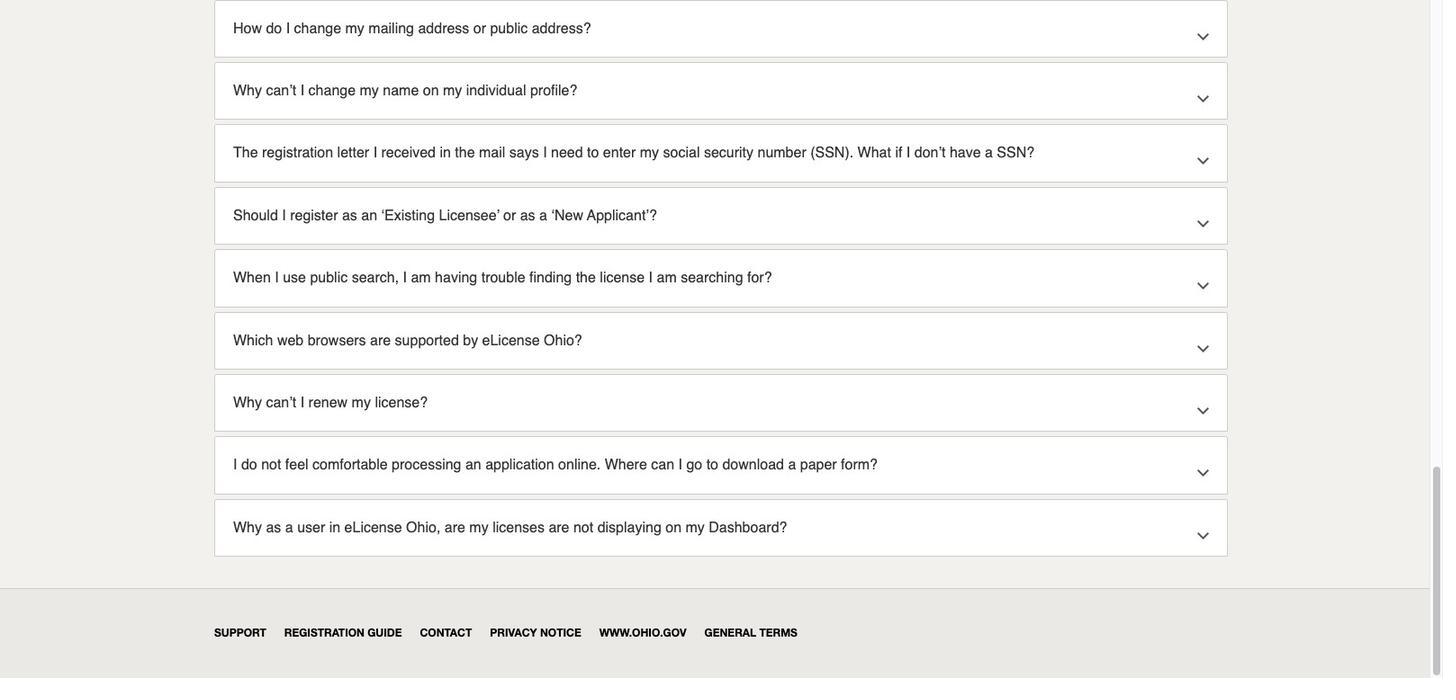 Task type: describe. For each thing, give the bounding box(es) containing it.
2 am from the left
[[657, 270, 677, 286]]

browsers
[[308, 333, 366, 349]]

privacy notice
[[490, 627, 581, 641]]

the registration letter i received in the mail says i need to enter my social security number (ssn). what if i don't have a ssn?
[[233, 145, 1035, 161]]

i left use
[[275, 270, 279, 286]]

a left 'new
[[539, 208, 547, 224]]

do for i
[[241, 458, 257, 474]]

i left feel
[[233, 458, 237, 474]]

i left "renew"
[[300, 395, 304, 411]]

change for can't
[[308, 83, 356, 99]]

a left 'user' at the left bottom of the page
[[285, 520, 293, 536]]

should
[[233, 208, 278, 224]]

can
[[651, 458, 674, 474]]

'new
[[551, 208, 583, 224]]

mailing
[[368, 20, 414, 37]]

a right have
[[985, 145, 993, 161]]

for?
[[747, 270, 772, 286]]

what
[[858, 145, 891, 161]]

a left paper
[[788, 458, 796, 474]]

1 vertical spatial public
[[310, 270, 348, 286]]

0 horizontal spatial elicense
[[344, 520, 402, 536]]

user
[[297, 520, 325, 536]]

registration
[[262, 145, 333, 161]]

security
[[704, 145, 754, 161]]

0 vertical spatial in
[[440, 145, 451, 161]]

social
[[663, 145, 700, 161]]

do for how
[[266, 20, 282, 37]]

terms
[[759, 627, 798, 641]]

support
[[214, 627, 266, 641]]

renew
[[308, 395, 348, 411]]

ohio?
[[544, 333, 582, 349]]

i right 'says'
[[543, 145, 547, 161]]

number
[[758, 145, 806, 161]]

download
[[722, 458, 784, 474]]

comfortable
[[312, 458, 388, 474]]

guide
[[368, 627, 402, 641]]

0 horizontal spatial on
[[423, 83, 439, 99]]

should i register as an 'existing licensee' or as a 'new applicant'?
[[233, 208, 657, 224]]

why for why as a user in elicense ohio, are my licenses are not displaying on my dashboard?
[[233, 520, 262, 536]]

0 vertical spatial not
[[261, 458, 281, 474]]

general terms link
[[705, 627, 798, 641]]

contact
[[420, 627, 472, 641]]

0 horizontal spatial as
[[266, 520, 281, 536]]

2 horizontal spatial as
[[520, 208, 535, 224]]

letter
[[337, 145, 369, 161]]

www.ohio.gov link
[[599, 627, 687, 641]]

can't for change
[[266, 83, 296, 99]]

how do i change my mailing address or public address?
[[233, 20, 591, 37]]

says
[[509, 145, 539, 161]]

i right should
[[282, 208, 286, 224]]

why for why can't i renew my license?
[[233, 395, 262, 411]]

go
[[686, 458, 702, 474]]

applicant'?
[[587, 208, 657, 224]]

2 horizontal spatial are
[[549, 520, 569, 536]]

online.
[[558, 458, 601, 474]]

or for licensee'
[[503, 208, 516, 224]]

i right how
[[286, 20, 290, 37]]

1 horizontal spatial an
[[465, 458, 481, 474]]

my right enter
[[640, 145, 659, 161]]

www.ohio.gov
[[599, 627, 687, 641]]

enter
[[603, 145, 636, 161]]

'existing
[[381, 208, 435, 224]]

my left dashboard?
[[686, 520, 705, 536]]

trouble
[[481, 270, 525, 286]]

ohio,
[[406, 520, 441, 536]]

address?
[[532, 20, 591, 37]]

0 horizontal spatial the
[[455, 145, 475, 161]]

how
[[233, 20, 262, 37]]

1 am from the left
[[411, 270, 431, 286]]

1 horizontal spatial as
[[342, 208, 357, 224]]

i do not feel comfortable processing an application online. where can i go to download a paper form?
[[233, 458, 878, 474]]

having
[[435, 270, 477, 286]]

don't
[[914, 145, 946, 161]]

licenses
[[493, 520, 545, 536]]

i left go
[[678, 458, 682, 474]]

i right letter
[[373, 145, 377, 161]]

searching
[[681, 270, 743, 286]]

processing
[[392, 458, 461, 474]]



Task type: vqa. For each thing, say whether or not it's contained in the screenshot.
email TEXT FIELD
no



Task type: locate. For each thing, give the bounding box(es) containing it.
am
[[411, 270, 431, 286], [657, 270, 677, 286]]

search,
[[352, 270, 399, 286]]

an
[[361, 208, 377, 224], [465, 458, 481, 474]]

registration guide
[[284, 627, 402, 641]]

1 vertical spatial an
[[465, 458, 481, 474]]

0 vertical spatial to
[[587, 145, 599, 161]]

in right 'user' at the left bottom of the page
[[329, 520, 340, 536]]

can't for renew
[[266, 395, 296, 411]]

not left feel
[[261, 458, 281, 474]]

supported
[[395, 333, 459, 349]]

license?
[[375, 395, 428, 411]]

or right address
[[473, 20, 486, 37]]

when i use public search, i am having trouble finding the license i am searching for?
[[233, 270, 772, 286]]

are right browsers
[[370, 333, 391, 349]]

elicense right by
[[482, 333, 540, 349]]

why can't i renew my license?
[[233, 395, 428, 411]]

dashboard?
[[709, 520, 787, 536]]

the right finding
[[576, 270, 596, 286]]

licensee'
[[439, 208, 500, 224]]

which
[[233, 333, 273, 349]]

0 vertical spatial an
[[361, 208, 377, 224]]

am left having
[[411, 270, 431, 286]]

0 horizontal spatial in
[[329, 520, 340, 536]]

0 horizontal spatial not
[[261, 458, 281, 474]]

i right if
[[906, 145, 910, 161]]

ssn?
[[997, 145, 1035, 161]]

displaying
[[597, 520, 662, 536]]

why left 'user' at the left bottom of the page
[[233, 520, 262, 536]]

support link
[[214, 627, 266, 641]]

by
[[463, 333, 478, 349]]

1 vertical spatial can't
[[266, 395, 296, 411]]

can't left "renew"
[[266, 395, 296, 411]]

have
[[950, 145, 981, 161]]

when
[[233, 270, 271, 286]]

paper
[[800, 458, 837, 474]]

0 vertical spatial on
[[423, 83, 439, 99]]

0 horizontal spatial are
[[370, 333, 391, 349]]

need
[[551, 145, 583, 161]]

0 horizontal spatial or
[[473, 20, 486, 37]]

1 can't from the top
[[266, 83, 296, 99]]

1 vertical spatial the
[[576, 270, 596, 286]]

are right licenses
[[549, 520, 569, 536]]

1 vertical spatial why
[[233, 395, 262, 411]]

why
[[233, 83, 262, 99], [233, 395, 262, 411], [233, 520, 262, 536]]

1 horizontal spatial do
[[266, 20, 282, 37]]

privacy
[[490, 627, 537, 641]]

2 can't from the top
[[266, 395, 296, 411]]

on right displaying
[[666, 520, 682, 536]]

1 why from the top
[[233, 83, 262, 99]]

or
[[473, 20, 486, 37], [503, 208, 516, 224]]

an left 'existing
[[361, 208, 377, 224]]

elicense left 'ohio,'
[[344, 520, 402, 536]]

do right how
[[266, 20, 282, 37]]

0 vertical spatial do
[[266, 20, 282, 37]]

0 horizontal spatial do
[[241, 458, 257, 474]]

my left 'individual' at the left of the page
[[443, 83, 462, 99]]

the left mail
[[455, 145, 475, 161]]

change up letter
[[308, 83, 356, 99]]

1 vertical spatial or
[[503, 208, 516, 224]]

1 horizontal spatial to
[[706, 458, 718, 474]]

1 horizontal spatial or
[[503, 208, 516, 224]]

contact link
[[420, 627, 472, 641]]

why as a user in elicense ohio, are my licenses are not displaying on my dashboard?
[[233, 520, 787, 536]]

0 vertical spatial change
[[294, 20, 341, 37]]

where
[[605, 458, 647, 474]]

notice
[[540, 627, 581, 641]]

why down the which
[[233, 395, 262, 411]]

or right "licensee'"
[[503, 208, 516, 224]]

received
[[381, 145, 436, 161]]

feel
[[285, 458, 308, 474]]

1 horizontal spatial are
[[445, 520, 465, 536]]

name
[[383, 83, 419, 99]]

to
[[587, 145, 599, 161], [706, 458, 718, 474]]

finding
[[529, 270, 572, 286]]

0 horizontal spatial to
[[587, 145, 599, 161]]

as right the register
[[342, 208, 357, 224]]

not left displaying
[[573, 520, 593, 536]]

public left address? at the left top of page
[[490, 20, 528, 37]]

my right "renew"
[[352, 395, 371, 411]]

the
[[455, 145, 475, 161], [576, 270, 596, 286]]

register
[[290, 208, 338, 224]]

3 why from the top
[[233, 520, 262, 536]]

or for address
[[473, 20, 486, 37]]

profile?
[[530, 83, 577, 99]]

2 why from the top
[[233, 395, 262, 411]]

the
[[233, 145, 258, 161]]

individual
[[466, 83, 526, 99]]

change right how
[[294, 20, 341, 37]]

2 vertical spatial why
[[233, 520, 262, 536]]

web
[[277, 333, 304, 349]]

form?
[[841, 458, 878, 474]]

0 vertical spatial elicense
[[482, 333, 540, 349]]

an left 'application'
[[465, 458, 481, 474]]

why down how
[[233, 83, 262, 99]]

1 horizontal spatial public
[[490, 20, 528, 37]]

0 vertical spatial or
[[473, 20, 486, 37]]

1 horizontal spatial not
[[573, 520, 593, 536]]

1 vertical spatial elicense
[[344, 520, 402, 536]]

mail
[[479, 145, 505, 161]]

0 vertical spatial why
[[233, 83, 262, 99]]

my left the mailing
[[345, 20, 364, 37]]

0 vertical spatial can't
[[266, 83, 296, 99]]

in
[[440, 145, 451, 161], [329, 520, 340, 536]]

i up the registration
[[300, 83, 304, 99]]

privacy notice link
[[490, 627, 581, 641]]

general terms
[[705, 627, 798, 641]]

0 horizontal spatial public
[[310, 270, 348, 286]]

are
[[370, 333, 391, 349], [445, 520, 465, 536], [549, 520, 569, 536]]

which web browsers are supported by elicense ohio?
[[233, 333, 582, 349]]

1 horizontal spatial elicense
[[482, 333, 540, 349]]

a
[[985, 145, 993, 161], [539, 208, 547, 224], [788, 458, 796, 474], [285, 520, 293, 536]]

1 vertical spatial in
[[329, 520, 340, 536]]

can't up the registration
[[266, 83, 296, 99]]

1 vertical spatial to
[[706, 458, 718, 474]]

1 vertical spatial change
[[308, 83, 356, 99]]

not
[[261, 458, 281, 474], [573, 520, 593, 536]]

1 vertical spatial on
[[666, 520, 682, 536]]

elicense
[[482, 333, 540, 349], [344, 520, 402, 536]]

do left feel
[[241, 458, 257, 474]]

if
[[895, 145, 902, 161]]

my left licenses
[[469, 520, 489, 536]]

to right go
[[706, 458, 718, 474]]

as left 'user' at the left bottom of the page
[[266, 520, 281, 536]]

why can't i change my name on my individual profile?
[[233, 83, 577, 99]]

0 vertical spatial public
[[490, 20, 528, 37]]

on
[[423, 83, 439, 99], [666, 520, 682, 536]]

general
[[705, 627, 756, 641]]

can't
[[266, 83, 296, 99], [266, 395, 296, 411]]

on right name
[[423, 83, 439, 99]]

(ssn).
[[810, 145, 854, 161]]

registration
[[284, 627, 365, 641]]

1 vertical spatial do
[[241, 458, 257, 474]]

public right use
[[310, 270, 348, 286]]

1 horizontal spatial on
[[666, 520, 682, 536]]

0 vertical spatial the
[[455, 145, 475, 161]]

use
[[283, 270, 306, 286]]

license
[[600, 270, 645, 286]]

0 horizontal spatial am
[[411, 270, 431, 286]]

change for do
[[294, 20, 341, 37]]

1 horizontal spatial the
[[576, 270, 596, 286]]

0 horizontal spatial an
[[361, 208, 377, 224]]

in right received
[[440, 145, 451, 161]]

application
[[485, 458, 554, 474]]

i right search, on the top of the page
[[403, 270, 407, 286]]

i right license
[[649, 270, 653, 286]]

as
[[342, 208, 357, 224], [520, 208, 535, 224], [266, 520, 281, 536]]

1 horizontal spatial am
[[657, 270, 677, 286]]

1 vertical spatial not
[[573, 520, 593, 536]]

as left 'new
[[520, 208, 535, 224]]

are right 'ohio,'
[[445, 520, 465, 536]]

to right "need"
[[587, 145, 599, 161]]

registration guide link
[[284, 627, 402, 641]]

am right license
[[657, 270, 677, 286]]

i
[[286, 20, 290, 37], [300, 83, 304, 99], [373, 145, 377, 161], [543, 145, 547, 161], [906, 145, 910, 161], [282, 208, 286, 224], [275, 270, 279, 286], [403, 270, 407, 286], [649, 270, 653, 286], [300, 395, 304, 411], [233, 458, 237, 474], [678, 458, 682, 474]]

public
[[490, 20, 528, 37], [310, 270, 348, 286]]

why for why can't i change my name on my individual profile?
[[233, 83, 262, 99]]

1 horizontal spatial in
[[440, 145, 451, 161]]

my left name
[[360, 83, 379, 99]]

change
[[294, 20, 341, 37], [308, 83, 356, 99]]

address
[[418, 20, 469, 37]]



